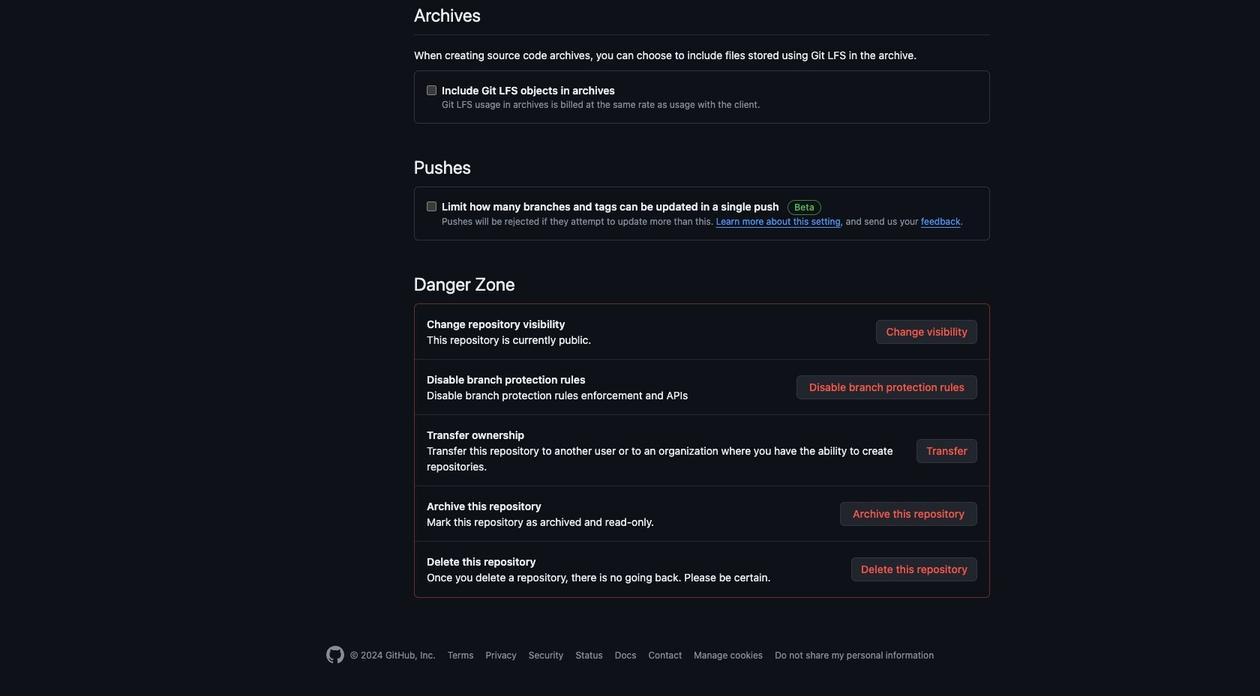 Task type: locate. For each thing, give the bounding box(es) containing it.
None checkbox
[[427, 86, 437, 95]]

None checkbox
[[427, 202, 437, 212]]



Task type: describe. For each thing, give the bounding box(es) containing it.
homepage image
[[326, 647, 344, 665]]



Task type: vqa. For each thing, say whether or not it's contained in the screenshot.
Homepage icon
yes



